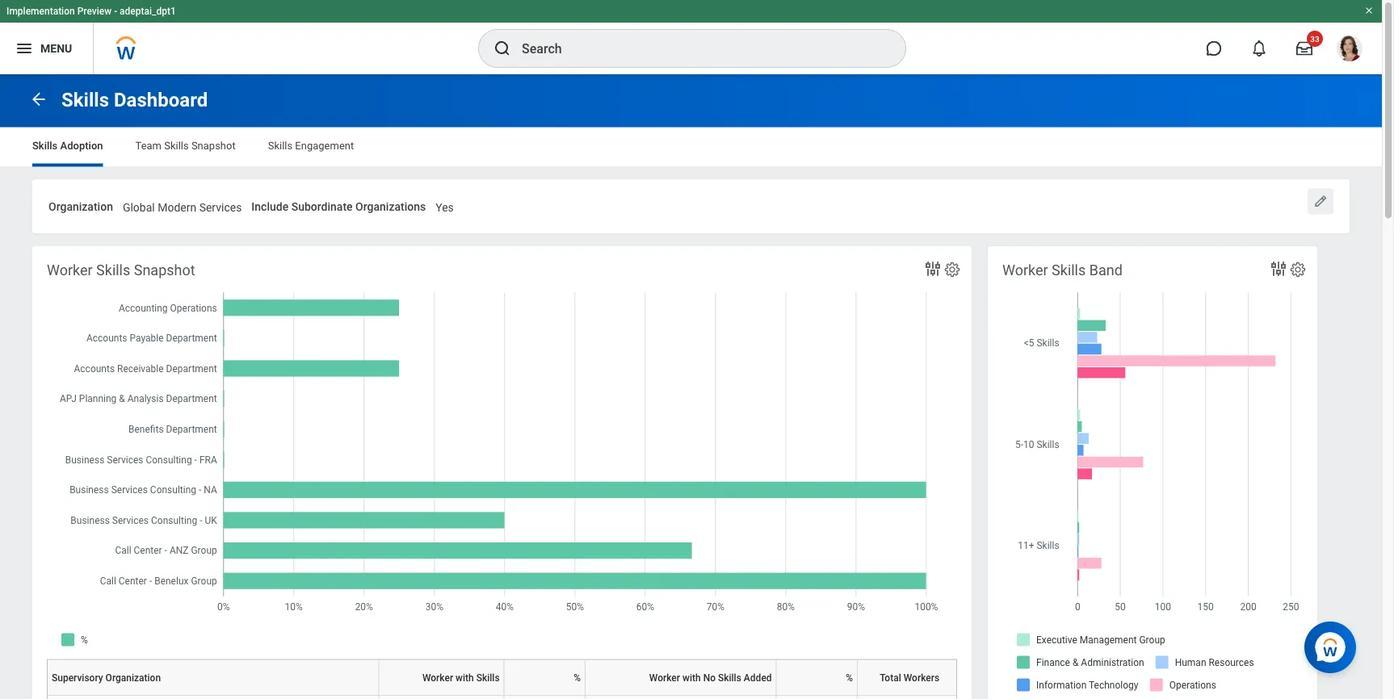 Task type: describe. For each thing, give the bounding box(es) containing it.
1 % button from the left
[[509, 659, 591, 696]]

menu button
[[0, 23, 93, 74]]

adoption
[[60, 140, 103, 152]]

worker with no skills added button
[[590, 659, 782, 696]]

global modern services
[[123, 201, 242, 214]]

edit image
[[1313, 193, 1329, 210]]

worker for worker skills band
[[1002, 262, 1048, 279]]

close environment banner image
[[1364, 6, 1374, 15]]

tab list inside skills dashboard main content
[[16, 128, 1366, 167]]

worker for worker with skills
[[422, 672, 453, 684]]

adeptai_dpt1
[[120, 6, 176, 17]]

no
[[703, 672, 716, 684]]

engagement
[[295, 140, 354, 152]]

skills inside button
[[718, 672, 741, 684]]

33 button
[[1287, 31, 1323, 66]]

menu
[[40, 42, 72, 55]]

with for no
[[683, 672, 701, 684]]

supervisory
[[52, 672, 103, 684]]

implementation
[[6, 6, 75, 17]]

organizations
[[355, 200, 426, 213]]

dashboard
[[114, 88, 208, 111]]

worker with no skills added
[[649, 672, 772, 684]]

menu banner
[[0, 0, 1382, 74]]

inbox large image
[[1296, 40, 1313, 57]]

configure worker skills band image
[[1289, 261, 1307, 279]]

organization inside button
[[105, 672, 161, 684]]

Search Workday  search field
[[522, 31, 872, 66]]

global
[[123, 201, 155, 214]]

skills engagement
[[268, 140, 354, 152]]

configure and view chart data image for band
[[1269, 259, 1288, 279]]

team skills snapshot
[[135, 140, 236, 152]]

configure and view chart data image for snapshot
[[923, 259, 943, 279]]

snapshot for team skills snapshot
[[191, 140, 236, 152]]

preview
[[77, 6, 112, 17]]

skills dashboard main content
[[0, 74, 1382, 699]]

team
[[135, 140, 162, 152]]

modern
[[158, 201, 196, 214]]

worker with skills button
[[383, 659, 510, 696]]

Global Modern Services text field
[[123, 191, 242, 219]]

justify image
[[15, 39, 34, 58]]

added
[[744, 672, 772, 684]]

workers
[[904, 672, 939, 684]]

configure worker skills snapshot image
[[943, 261, 961, 279]]

include
[[251, 200, 289, 213]]



Task type: vqa. For each thing, say whether or not it's contained in the screenshot.
... within the High Potentials Retention Risk Element
no



Task type: locate. For each thing, give the bounding box(es) containing it.
with inside button
[[456, 672, 474, 684]]

%
[[574, 672, 581, 684], [846, 672, 853, 684]]

total workers
[[880, 672, 939, 684]]

total workers button
[[862, 672, 939, 684]]

configure and view chart data image
[[923, 259, 943, 279], [1269, 259, 1288, 279]]

worker skills band element
[[988, 247, 1317, 699]]

organization right supervisory
[[105, 672, 161, 684]]

worker inside button
[[649, 672, 680, 684]]

worker for worker skills snapshot
[[47, 262, 93, 279]]

2 with from the left
[[683, 672, 701, 684]]

worker inside button
[[422, 672, 453, 684]]

0 horizontal spatial configure and view chart data image
[[923, 259, 943, 279]]

profile logan mcneil image
[[1337, 36, 1363, 65]]

worker skills snapshot
[[47, 262, 195, 279]]

configure and view chart data image left configure worker skills band icon
[[1269, 259, 1288, 279]]

snapshot down modern
[[134, 262, 195, 279]]

1 % from the left
[[574, 672, 581, 684]]

notifications large image
[[1251, 40, 1267, 57]]

0 horizontal spatial %
[[574, 672, 581, 684]]

total
[[880, 672, 901, 684]]

snapshot inside tab list
[[191, 140, 236, 152]]

worker
[[47, 262, 93, 279], [1002, 262, 1048, 279], [422, 672, 453, 684], [649, 672, 680, 684]]

skills dashboard
[[61, 88, 208, 111]]

1 vertical spatial organization
[[105, 672, 161, 684]]

1 horizontal spatial with
[[683, 672, 701, 684]]

2 configure and view chart data image from the left
[[1269, 259, 1288, 279]]

worker skills snapshot element
[[32, 247, 972, 699]]

configure and view chart data image inside worker skills snapshot element
[[923, 259, 943, 279]]

implementation preview -   adeptai_dpt1
[[6, 6, 176, 17]]

1 vertical spatial snapshot
[[134, 262, 195, 279]]

0 horizontal spatial % button
[[509, 659, 591, 696]]

2 % from the left
[[846, 672, 853, 684]]

tab list
[[16, 128, 1366, 167]]

0 horizontal spatial with
[[456, 672, 474, 684]]

% button
[[509, 659, 591, 696], [781, 659, 863, 696]]

organization
[[48, 200, 113, 213], [105, 672, 161, 684]]

include subordinate organizations
[[251, 200, 426, 213]]

1 configure and view chart data image from the left
[[923, 259, 943, 279]]

with for skills
[[456, 672, 474, 684]]

33
[[1310, 34, 1320, 44]]

snapshot for worker skills snapshot
[[134, 262, 195, 279]]

with inside button
[[683, 672, 701, 684]]

subordinate
[[291, 200, 353, 213]]

snapshot up "services"
[[191, 140, 236, 152]]

% for 1st % button from the left
[[574, 672, 581, 684]]

search image
[[493, 39, 512, 58]]

skills inside button
[[476, 672, 500, 684]]

1 horizontal spatial %
[[846, 672, 853, 684]]

configure and view chart data image inside worker skills band element
[[1269, 259, 1288, 279]]

0 vertical spatial organization
[[48, 200, 113, 213]]

include subordinate organizations element
[[436, 190, 454, 220]]

supervisory organization button
[[52, 659, 385, 696]]

worker with skills
[[422, 672, 500, 684]]

1 horizontal spatial % button
[[781, 659, 863, 696]]

Yes text field
[[436, 191, 454, 219]]

worker skills band
[[1002, 262, 1123, 279]]

band
[[1089, 262, 1123, 279]]

1 horizontal spatial configure and view chart data image
[[1269, 259, 1288, 279]]

tab list containing skills adoption
[[16, 128, 1366, 167]]

% for first % button from right
[[846, 672, 853, 684]]

snapshot
[[191, 140, 236, 152], [134, 262, 195, 279]]

2 % button from the left
[[781, 659, 863, 696]]

0 vertical spatial snapshot
[[191, 140, 236, 152]]

services
[[199, 201, 242, 214]]

with
[[456, 672, 474, 684], [683, 672, 701, 684]]

organization left global
[[48, 200, 113, 213]]

supervisory organization
[[52, 672, 161, 684]]

skills
[[61, 88, 109, 111], [32, 140, 58, 152], [164, 140, 189, 152], [268, 140, 293, 152], [96, 262, 130, 279], [1052, 262, 1086, 279], [476, 672, 500, 684], [718, 672, 741, 684]]

worker for worker with no skills added
[[649, 672, 680, 684]]

yes
[[436, 201, 454, 214]]

configure and view chart data image left configure worker skills snapshot 'image'
[[923, 259, 943, 279]]

1 with from the left
[[456, 672, 474, 684]]

organization element
[[123, 190, 242, 220]]

skills adoption
[[32, 140, 103, 152]]

previous page image
[[29, 89, 48, 109]]

-
[[114, 6, 117, 17]]



